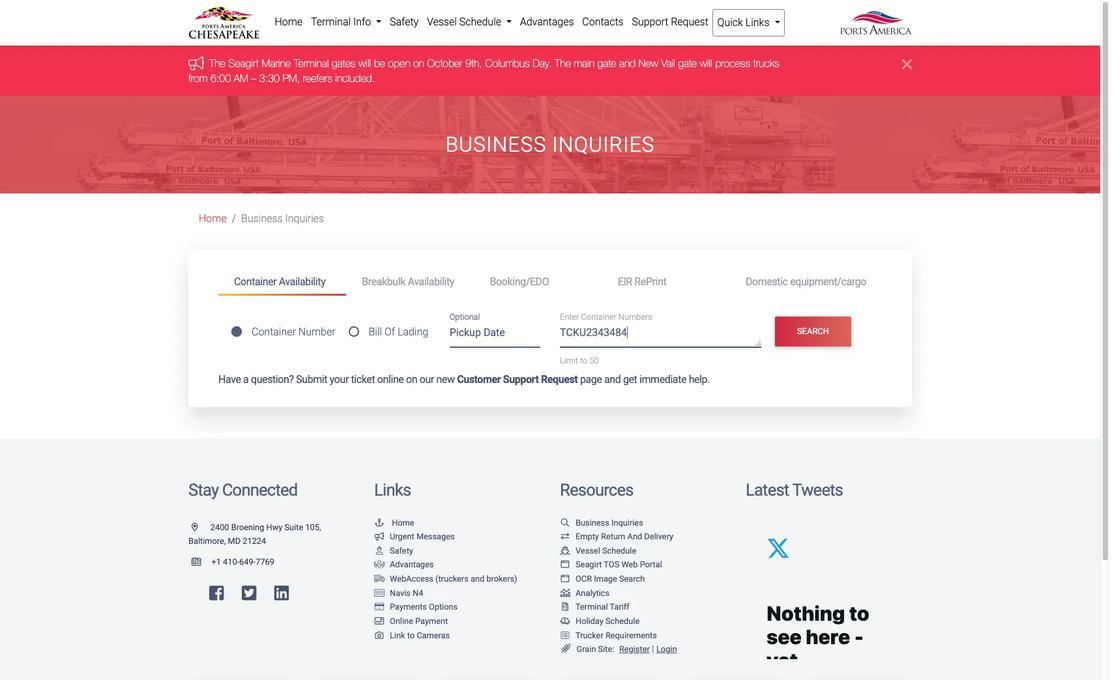 Task type: locate. For each thing, give the bounding box(es) containing it.
submit
[[296, 373, 327, 386]]

container number
[[252, 326, 335, 338]]

options
[[429, 603, 458, 612]]

schedule up seagirt tos web portal at the right bottom
[[602, 546, 636, 556]]

schedule up 9th,
[[459, 16, 501, 28]]

vessel down empty
[[576, 546, 600, 556]]

the up "6:00"
[[209, 58, 225, 69]]

0 vertical spatial safety link
[[386, 9, 423, 35]]

0 vertical spatial business
[[446, 132, 547, 157]]

am
[[234, 72, 248, 84]]

register
[[619, 645, 650, 655]]

schedule
[[459, 16, 501, 28], [602, 546, 636, 556], [606, 617, 640, 626]]

browser image for ocr
[[560, 576, 570, 584]]

the
[[209, 58, 225, 69], [555, 58, 571, 69]]

vessel schedule link
[[423, 9, 516, 35], [560, 546, 636, 556]]

0 horizontal spatial vessel schedule link
[[423, 9, 516, 35]]

support
[[632, 16, 668, 28], [503, 373, 539, 386]]

advantages up day.
[[520, 16, 574, 28]]

0 vertical spatial schedule
[[459, 16, 501, 28]]

inquiries
[[552, 132, 655, 157], [285, 213, 324, 225], [611, 518, 643, 528]]

gate right vail
[[678, 58, 697, 69]]

0 horizontal spatial support
[[503, 373, 539, 386]]

2 vertical spatial inquiries
[[611, 518, 643, 528]]

support right customer in the left bottom of the page
[[503, 373, 539, 386]]

container for container availability
[[234, 275, 277, 288]]

schedule down tariff
[[606, 617, 640, 626]]

bill
[[369, 326, 382, 338]]

search image
[[560, 519, 570, 528]]

1 horizontal spatial home link
[[271, 9, 307, 35]]

question?
[[251, 373, 294, 386]]

links right quick
[[746, 16, 770, 29]]

1 horizontal spatial the
[[555, 58, 571, 69]]

terminal for terminal info
[[311, 16, 351, 28]]

advantages link up day.
[[516, 9, 578, 35]]

truck container image
[[374, 576, 385, 584]]

schedule for the bottommost vessel schedule link
[[602, 546, 636, 556]]

1 horizontal spatial to
[[580, 356, 587, 366]]

enter container numbers
[[560, 312, 652, 322]]

home link for urgent messages link
[[374, 518, 414, 528]]

1 vertical spatial schedule
[[602, 546, 636, 556]]

container up container number
[[234, 275, 277, 288]]

1 vertical spatial on
[[406, 373, 417, 386]]

and
[[627, 532, 642, 542]]

analytics
[[576, 588, 610, 598]]

seagirt up the am
[[228, 58, 259, 69]]

portal
[[640, 560, 662, 570]]

eir reprint
[[618, 275, 666, 288]]

brokers)
[[487, 574, 517, 584]]

0 horizontal spatial home
[[199, 213, 227, 225]]

0 horizontal spatial will
[[358, 58, 371, 69]]

on
[[413, 58, 424, 69], [406, 373, 417, 386]]

vessel schedule link down empty
[[560, 546, 636, 556]]

have
[[218, 373, 241, 386]]

0 horizontal spatial home link
[[199, 213, 227, 225]]

0 vertical spatial vessel schedule link
[[423, 9, 516, 35]]

link to cameras
[[390, 631, 450, 641]]

seagirt up ocr
[[576, 560, 602, 570]]

camera image
[[374, 632, 385, 640]]

bullhorn image inside urgent messages link
[[374, 533, 385, 542]]

0 vertical spatial seagirt
[[228, 58, 259, 69]]

1 horizontal spatial advantages link
[[516, 9, 578, 35]]

availability for container availability
[[279, 275, 326, 288]]

baltimore,
[[188, 537, 226, 546]]

main
[[574, 58, 595, 69]]

0 vertical spatial vessel schedule
[[427, 16, 504, 28]]

1 vertical spatial request
[[541, 373, 578, 386]]

2 vertical spatial schedule
[[606, 617, 640, 626]]

bullhorn image
[[188, 56, 209, 70], [374, 533, 385, 542]]

bullhorn image up the user hard hat icon on the left
[[374, 533, 385, 542]]

advantages link up webaccess
[[374, 560, 434, 570]]

1 horizontal spatial support
[[632, 16, 668, 28]]

and left brokers)
[[471, 574, 484, 584]]

0 horizontal spatial the
[[209, 58, 225, 69]]

md
[[228, 537, 241, 546]]

holiday schedule
[[576, 617, 640, 626]]

vessel schedule up seagirt tos web portal link
[[576, 546, 636, 556]]

terminal down analytics
[[576, 603, 608, 612]]

1 horizontal spatial seagirt
[[576, 560, 602, 570]]

availability for breakbulk availability
[[408, 275, 454, 288]]

contacts
[[582, 16, 624, 28]]

request left quick
[[671, 16, 709, 28]]

terminal for terminal tariff
[[576, 603, 608, 612]]

0 horizontal spatial seagirt
[[228, 58, 259, 69]]

0 horizontal spatial to
[[407, 631, 415, 641]]

1 vertical spatial browser image
[[560, 576, 570, 584]]

bill of lading
[[369, 326, 428, 338]]

2400 broening hwy suite 105, baltimore, md 21224 link
[[188, 523, 321, 546]]

0 horizontal spatial vessel
[[427, 16, 457, 28]]

1 vertical spatial search
[[619, 574, 645, 584]]

0 vertical spatial inquiries
[[552, 132, 655, 157]]

gate right main at right top
[[598, 58, 616, 69]]

1 vertical spatial home
[[199, 213, 227, 225]]

vessel schedule up 9th,
[[427, 16, 504, 28]]

list alt image
[[560, 632, 570, 640]]

+1
[[211, 557, 221, 567]]

request down limit
[[541, 373, 578, 386]]

page
[[580, 373, 602, 386]]

1 vertical spatial vessel schedule
[[576, 546, 636, 556]]

1 horizontal spatial bullhorn image
[[374, 533, 385, 542]]

0 horizontal spatial vessel schedule
[[427, 16, 504, 28]]

1 horizontal spatial business
[[446, 132, 547, 157]]

terminal up reefers
[[294, 58, 329, 69]]

0 horizontal spatial availability
[[279, 275, 326, 288]]

1 vertical spatial safety link
[[374, 546, 413, 556]]

2 browser image from the top
[[560, 576, 570, 584]]

search
[[797, 327, 829, 337], [619, 574, 645, 584]]

0 vertical spatial support
[[632, 16, 668, 28]]

october
[[427, 58, 463, 69]]

0 vertical spatial home
[[275, 16, 303, 28]]

gate
[[598, 58, 616, 69], [678, 58, 697, 69]]

2 vertical spatial container
[[252, 326, 296, 338]]

browser image inside ocr image search link
[[560, 576, 570, 584]]

safety link
[[386, 9, 423, 35], [374, 546, 413, 556]]

2 vertical spatial business
[[576, 518, 609, 528]]

2 the from the left
[[555, 58, 571, 69]]

availability inside 'link'
[[279, 275, 326, 288]]

0 horizontal spatial advantages
[[390, 560, 434, 570]]

contacts link
[[578, 9, 628, 35]]

container inside 'link'
[[234, 275, 277, 288]]

1 vertical spatial seagirt
[[576, 560, 602, 570]]

request
[[671, 16, 709, 28], [541, 373, 578, 386]]

1 vertical spatial bullhorn image
[[374, 533, 385, 542]]

hand receiving image
[[374, 562, 385, 570]]

online
[[377, 373, 404, 386]]

0 vertical spatial links
[[746, 16, 770, 29]]

on right open
[[413, 58, 424, 69]]

1 horizontal spatial request
[[671, 16, 709, 28]]

connected
[[222, 480, 298, 500]]

the right day.
[[555, 58, 571, 69]]

on left our
[[406, 373, 417, 386]]

0 vertical spatial and
[[619, 58, 636, 69]]

0 horizontal spatial links
[[374, 480, 411, 500]]

seagirt tos web portal
[[576, 560, 662, 570]]

1 horizontal spatial vessel
[[576, 546, 600, 556]]

tariff
[[610, 603, 630, 612]]

will left process
[[700, 58, 712, 69]]

trucker
[[576, 631, 603, 641]]

info
[[353, 16, 371, 28]]

2 vertical spatial home link
[[374, 518, 414, 528]]

seagirt
[[228, 58, 259, 69], [576, 560, 602, 570]]

bullhorn image inside the seagirt marine terminal gates will be open on october 9th, columbus day. the main gate and new vail gate will process trucks from 6:00 am – 3:30 pm, reefers included. "alert"
[[188, 56, 209, 70]]

1 browser image from the top
[[560, 562, 570, 570]]

0 vertical spatial to
[[580, 356, 587, 366]]

+1 410-649-7769 link
[[188, 557, 274, 567]]

0 vertical spatial browser image
[[560, 562, 570, 570]]

help.
[[689, 373, 710, 386]]

0 vertical spatial safety
[[390, 16, 419, 28]]

user hard hat image
[[374, 548, 385, 556]]

2 horizontal spatial home link
[[374, 518, 414, 528]]

support up new
[[632, 16, 668, 28]]

1 vertical spatial support
[[503, 373, 539, 386]]

phone office image
[[192, 559, 211, 567]]

to left 50
[[580, 356, 587, 366]]

0 vertical spatial search
[[797, 327, 829, 337]]

safety link down urgent
[[374, 546, 413, 556]]

0 vertical spatial bullhorn image
[[188, 56, 209, 70]]

business inquiries
[[446, 132, 655, 157], [241, 213, 324, 225], [576, 518, 643, 528]]

empty return and delivery
[[576, 532, 674, 542]]

suite
[[285, 523, 303, 532]]

0 horizontal spatial bullhorn image
[[188, 56, 209, 70]]

0 vertical spatial container
[[234, 275, 277, 288]]

2 availability from the left
[[408, 275, 454, 288]]

to for 50
[[580, 356, 587, 366]]

web
[[622, 560, 638, 570]]

0 vertical spatial advantages link
[[516, 9, 578, 35]]

trucker requirements
[[576, 631, 657, 641]]

1 horizontal spatial advantages
[[520, 16, 574, 28]]

container right enter
[[581, 312, 617, 322]]

1 horizontal spatial vessel schedule link
[[560, 546, 636, 556]]

0 horizontal spatial gate
[[598, 58, 616, 69]]

1 vertical spatial safety
[[390, 546, 413, 556]]

search button
[[775, 317, 852, 347]]

1 vertical spatial advantages link
[[374, 560, 434, 570]]

quick
[[717, 16, 743, 29]]

+1 410-649-7769
[[211, 557, 274, 567]]

browser image down ship icon
[[560, 562, 570, 570]]

safety up open
[[390, 16, 419, 28]]

vessel schedule link up 9th,
[[423, 9, 516, 35]]

to right the link
[[407, 631, 415, 641]]

on inside "the seagirt marine terminal gates will be open on october 9th, columbus day. the main gate and new vail gate will process trucks from 6:00 am – 3:30 pm, reefers included."
[[413, 58, 424, 69]]

0 vertical spatial terminal
[[311, 16, 351, 28]]

1 vertical spatial terminal
[[294, 58, 329, 69]]

21224
[[243, 537, 266, 546]]

availability up container number
[[279, 275, 326, 288]]

0 vertical spatial advantages
[[520, 16, 574, 28]]

container left number
[[252, 326, 296, 338]]

2 vertical spatial terminal
[[576, 603, 608, 612]]

browser image up analytics icon
[[560, 576, 570, 584]]

advantages up webaccess
[[390, 560, 434, 570]]

stay
[[188, 480, 219, 500]]

safety link up open
[[386, 9, 423, 35]]

1 vertical spatial business
[[241, 213, 283, 225]]

of
[[385, 326, 395, 338]]

home for home link related to the terminal info link
[[275, 16, 303, 28]]

image
[[594, 574, 617, 584]]

1 vertical spatial business inquiries
[[241, 213, 324, 225]]

1 horizontal spatial links
[[746, 16, 770, 29]]

our
[[420, 373, 434, 386]]

search down domestic equipment/cargo link
[[797, 327, 829, 337]]

search down web
[[619, 574, 645, 584]]

exchange image
[[560, 533, 570, 542]]

included.
[[335, 72, 375, 84]]

ocr
[[576, 574, 592, 584]]

1 vertical spatial vessel
[[576, 546, 600, 556]]

1 horizontal spatial search
[[797, 327, 829, 337]]

0 horizontal spatial advantages link
[[374, 560, 434, 570]]

the seagirt marine terminal gates will be open on october 9th, columbus day. the main gate and new vail gate will process trucks from 6:00 am – 3:30 pm, reefers included.
[[188, 58, 780, 84]]

0 vertical spatial home link
[[271, 9, 307, 35]]

1 horizontal spatial gate
[[678, 58, 697, 69]]

and left new
[[619, 58, 636, 69]]

booking/edo
[[490, 275, 549, 288]]

1 horizontal spatial will
[[700, 58, 712, 69]]

browser image for seagirt
[[560, 562, 570, 570]]

terminal left info
[[311, 16, 351, 28]]

payments options
[[390, 603, 458, 612]]

availability right breakbulk
[[408, 275, 454, 288]]

schedule for holiday schedule link
[[606, 617, 640, 626]]

2 gate from the left
[[678, 58, 697, 69]]

pm,
[[283, 72, 300, 84]]

will left be
[[358, 58, 371, 69]]

container availability link
[[218, 270, 346, 296]]

customer
[[457, 373, 501, 386]]

browser image
[[560, 562, 570, 570], [560, 576, 570, 584]]

terminal info link
[[307, 9, 386, 35]]

2 vertical spatial home
[[392, 518, 414, 528]]

1 vertical spatial advantages
[[390, 560, 434, 570]]

stay connected
[[188, 480, 298, 500]]

vessel schedule
[[427, 16, 504, 28], [576, 546, 636, 556]]

terminal inside "the seagirt marine terminal gates will be open on october 9th, columbus day. the main gate and new vail gate will process trucks from 6:00 am – 3:30 pm, reefers included."
[[294, 58, 329, 69]]

optional
[[450, 313, 480, 322]]

bullhorn image up the from
[[188, 56, 209, 70]]

and left get
[[604, 373, 621, 386]]

empty
[[576, 532, 599, 542]]

1 horizontal spatial availability
[[408, 275, 454, 288]]

seagirt tos web portal link
[[560, 560, 662, 570]]

2 horizontal spatial home
[[392, 518, 414, 528]]

navis n4
[[390, 588, 423, 598]]

1 horizontal spatial home
[[275, 16, 303, 28]]

1 availability from the left
[[279, 275, 326, 288]]

0 horizontal spatial search
[[619, 574, 645, 584]]

facebook square image
[[209, 586, 224, 602]]

0 vertical spatial on
[[413, 58, 424, 69]]

link to cameras link
[[374, 631, 450, 641]]

links up anchor image
[[374, 480, 411, 500]]

2 horizontal spatial business
[[576, 518, 609, 528]]

container
[[234, 275, 277, 288], [581, 312, 617, 322], [252, 326, 296, 338]]

domestic equipment/cargo
[[746, 275, 866, 288]]

1 vertical spatial to
[[407, 631, 415, 641]]

safety down urgent
[[390, 546, 413, 556]]

browser image inside seagirt tos web portal link
[[560, 562, 570, 570]]

vessel up october
[[427, 16, 457, 28]]



Task type: vqa. For each thing, say whether or not it's contained in the screenshot.
name for Company name
no



Task type: describe. For each thing, give the bounding box(es) containing it.
enter
[[560, 312, 579, 322]]

support request link
[[628, 9, 713, 35]]

a
[[243, 373, 249, 386]]

0 vertical spatial request
[[671, 16, 709, 28]]

close image
[[902, 56, 912, 72]]

credit card front image
[[374, 618, 385, 626]]

0 horizontal spatial business
[[241, 213, 283, 225]]

3:30
[[259, 72, 280, 84]]

webaccess (truckers and brokers) link
[[374, 574, 517, 584]]

container storage image
[[374, 590, 385, 598]]

105,
[[305, 523, 321, 532]]

cameras
[[417, 631, 450, 641]]

day.
[[533, 58, 552, 69]]

0 vertical spatial vessel
[[427, 16, 457, 28]]

customer support request link
[[457, 373, 578, 386]]

holiday
[[576, 617, 604, 626]]

online
[[390, 617, 413, 626]]

1 vertical spatial vessel schedule link
[[560, 546, 636, 556]]

navis n4 link
[[374, 588, 423, 598]]

ticket
[[351, 373, 375, 386]]

50
[[590, 356, 599, 366]]

trucks
[[753, 58, 780, 69]]

1 will from the left
[[358, 58, 371, 69]]

eir
[[618, 275, 632, 288]]

from
[[188, 72, 208, 84]]

empty return and delivery link
[[560, 532, 674, 542]]

get
[[623, 373, 637, 386]]

return
[[601, 532, 625, 542]]

navis
[[390, 588, 411, 598]]

1 vertical spatial container
[[581, 312, 617, 322]]

wheat image
[[560, 645, 572, 654]]

urgent
[[390, 532, 414, 542]]

1 gate from the left
[[598, 58, 616, 69]]

to for cameras
[[407, 631, 415, 641]]

2 vertical spatial and
[[471, 574, 484, 584]]

|
[[652, 644, 654, 655]]

online payment
[[390, 617, 448, 626]]

process
[[715, 58, 750, 69]]

home for the middle home link
[[199, 213, 227, 225]]

tweets
[[792, 480, 843, 500]]

vail
[[661, 58, 675, 69]]

link
[[390, 631, 405, 641]]

numbers
[[619, 312, 652, 322]]

1 the from the left
[[209, 58, 225, 69]]

analytics image
[[560, 590, 570, 598]]

analytics link
[[560, 588, 610, 598]]

site:
[[598, 645, 614, 655]]

reefers
[[303, 72, 332, 84]]

support request
[[632, 16, 709, 28]]

webaccess
[[390, 574, 433, 584]]

online payment link
[[374, 617, 448, 626]]

home link for the terminal info link
[[271, 9, 307, 35]]

safety link for the terminal info link
[[386, 9, 423, 35]]

seagirt inside "the seagirt marine terminal gates will be open on october 9th, columbus day. the main gate and new vail gate will process trucks from 6:00 am – 3:30 pm, reefers included."
[[228, 58, 259, 69]]

credit card image
[[374, 604, 385, 612]]

open
[[388, 58, 410, 69]]

terminal tariff
[[576, 603, 630, 612]]

tos
[[604, 560, 619, 570]]

2 safety from the top
[[390, 546, 413, 556]]

login link
[[656, 645, 677, 655]]

container for container number
[[252, 326, 296, 338]]

2400
[[210, 523, 229, 532]]

breakbulk availability link
[[346, 270, 474, 294]]

0 horizontal spatial request
[[541, 373, 578, 386]]

grain site: register | login
[[577, 644, 677, 655]]

(truckers
[[435, 574, 469, 584]]

new
[[639, 58, 658, 69]]

vessel schedule inside vessel schedule link
[[427, 16, 504, 28]]

reprint
[[635, 275, 666, 288]]

schedule inside vessel schedule link
[[459, 16, 501, 28]]

1 vertical spatial and
[[604, 373, 621, 386]]

Enter Container Numbers text field
[[560, 325, 761, 347]]

safety link for urgent messages link
[[374, 546, 413, 556]]

twitter square image
[[242, 586, 256, 602]]

9th,
[[465, 58, 482, 69]]

have a question? submit your ticket online on our new customer support request page and get immediate help.
[[218, 373, 710, 386]]

file invoice image
[[560, 604, 570, 612]]

and inside "the seagirt marine terminal gates will be open on october 9th, columbus day. the main gate and new vail gate will process trucks from 6:00 am – 3:30 pm, reefers included."
[[619, 58, 636, 69]]

1 vertical spatial links
[[374, 480, 411, 500]]

1 vertical spatial inquiries
[[285, 213, 324, 225]]

limit
[[560, 356, 578, 366]]

eir reprint link
[[602, 270, 730, 294]]

7769
[[256, 557, 274, 567]]

terminal info
[[311, 16, 374, 28]]

linkedin image
[[274, 586, 289, 602]]

1 horizontal spatial vessel schedule
[[576, 546, 636, 556]]

1 vertical spatial home link
[[199, 213, 227, 225]]

broening
[[231, 523, 264, 532]]

410-
[[223, 557, 239, 567]]

ocr image search link
[[560, 574, 645, 584]]

–
[[251, 72, 256, 84]]

terminal tariff link
[[560, 603, 630, 612]]

2 will from the left
[[700, 58, 712, 69]]

ship image
[[560, 548, 570, 556]]

booking/edo link
[[474, 270, 602, 294]]

anchor image
[[374, 519, 385, 528]]

gates
[[332, 58, 356, 69]]

be
[[374, 58, 385, 69]]

n4
[[413, 588, 423, 598]]

domestic equipment/cargo link
[[730, 270, 882, 294]]

new
[[436, 373, 455, 386]]

payments options link
[[374, 603, 458, 612]]

payment
[[415, 617, 448, 626]]

messages
[[416, 532, 455, 542]]

6:00
[[210, 72, 231, 84]]

your
[[330, 373, 349, 386]]

search inside button
[[797, 327, 829, 337]]

webaccess (truckers and brokers)
[[390, 574, 517, 584]]

columbus
[[485, 58, 530, 69]]

649-
[[239, 557, 256, 567]]

breakbulk
[[362, 275, 405, 288]]

resources
[[560, 480, 633, 500]]

Optional text field
[[450, 322, 540, 348]]

the seagirt marine terminal gates will be open on october 9th, columbus day. the main gate and new vail gate will process trucks from 6:00 am – 3:30 pm, reefers included. alert
[[0, 46, 1100, 96]]

bells image
[[560, 618, 570, 626]]

1 safety from the top
[[390, 16, 419, 28]]

0 vertical spatial business inquiries
[[446, 132, 655, 157]]

2 vertical spatial business inquiries
[[576, 518, 643, 528]]

map marker alt image
[[192, 524, 208, 532]]



